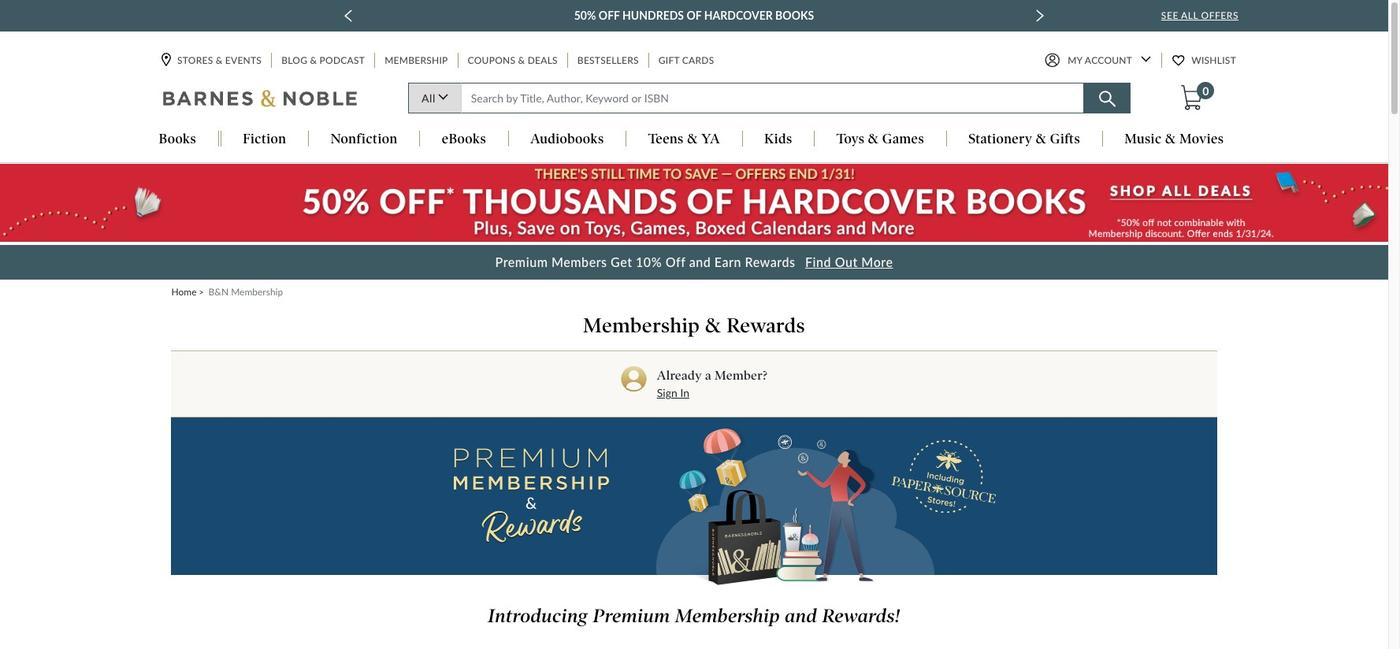Task type: describe. For each thing, give the bounding box(es) containing it.
0 horizontal spatial membership
[[231, 286, 283, 298]]

already a member? sign in
[[657, 368, 768, 400]]

ya
[[702, 131, 720, 147]]

teens & ya
[[649, 131, 720, 147]]

membership sign in icon image
[[621, 367, 647, 393]]

& for coupons
[[518, 55, 525, 67]]

cards
[[682, 55, 715, 67]]

membership for membership
[[385, 55, 448, 67]]

already
[[657, 368, 702, 383]]

stationery
[[969, 131, 1033, 147]]

blog & podcast
[[282, 55, 365, 67]]

b&n membership
[[209, 286, 283, 298]]

illustration: b&n tote, books, b&n café items, packages image
[[657, 426, 935, 590]]

1 horizontal spatial all
[[1182, 9, 1199, 21]]

0 horizontal spatial off
[[599, 9, 620, 22]]

events
[[225, 55, 262, 67]]

teens & ya button
[[627, 131, 742, 149]]

coupons & deals
[[468, 55, 558, 67]]

off inside 'membership & rewards' main content
[[666, 254, 686, 269]]

find
[[806, 254, 832, 269]]

1 vertical spatial premium
[[593, 606, 671, 628]]

all link
[[408, 83, 461, 114]]

membership & rewards
[[583, 314, 806, 338]]

get
[[611, 254, 633, 269]]

members
[[552, 254, 607, 269]]

50% off hundreds of hardcover books link
[[574, 6, 815, 25]]

10%
[[636, 254, 662, 269]]

toys & games button
[[815, 131, 946, 149]]

gift cards link
[[657, 53, 716, 68]]

introducing
[[488, 606, 588, 628]]

offers
[[1202, 9, 1239, 21]]

books button
[[137, 131, 218, 149]]

membership & rewards main content
[[0, 164, 1389, 650]]

games
[[883, 131, 925, 147]]

books inside button
[[159, 131, 196, 147]]

fiction
[[243, 131, 286, 147]]

0 vertical spatial rewards
[[745, 254, 796, 269]]

Search by Title, Author, Keyword or ISBN text field
[[461, 83, 1085, 114]]

home
[[171, 286, 197, 298]]

premium members get 10% off and earn rewards find out more
[[495, 254, 894, 269]]

my account button
[[1045, 53, 1152, 68]]

see
[[1162, 9, 1179, 21]]

teens
[[649, 131, 684, 147]]

kids button
[[743, 131, 815, 149]]

50%
[[574, 9, 596, 22]]

down arrow image
[[1142, 56, 1152, 63]]

bestsellers
[[578, 55, 639, 67]]

my
[[1068, 55, 1083, 67]]

b&n membership link
[[209, 286, 283, 298]]

wishlist
[[1192, 55, 1237, 67]]

podcast
[[320, 55, 365, 67]]

sign
[[657, 386, 678, 400]]

coupons
[[468, 55, 516, 67]]

& for membership
[[706, 314, 722, 338]]

1 vertical spatial rewards
[[727, 314, 806, 338]]

deals
[[528, 55, 558, 67]]

gift
[[659, 55, 680, 67]]

membership and rewards!
[[675, 606, 901, 628]]

introducing premium membership and rewards!
[[488, 606, 901, 628]]

home link
[[171, 286, 197, 298]]

music & movies button
[[1103, 131, 1246, 149]]



Task type: vqa. For each thing, say whether or not it's contained in the screenshot.
In
yes



Task type: locate. For each thing, give the bounding box(es) containing it.
more
[[862, 254, 894, 269]]

member?
[[715, 368, 768, 383]]

& for stores
[[216, 55, 223, 67]]

wishlist link
[[1173, 53, 1238, 68]]

next slide / item image
[[1036, 9, 1044, 22]]

in
[[681, 386, 690, 400]]

& up a
[[706, 314, 722, 338]]

stores & events
[[177, 55, 262, 67]]

all inside all link
[[422, 92, 436, 105]]

& for teens
[[688, 131, 698, 147]]

search image
[[1099, 91, 1116, 108]]

0 horizontal spatial all
[[422, 92, 436, 105]]

coupons & deals link
[[466, 53, 560, 68]]

ebooks button
[[420, 131, 508, 149]]

premium
[[495, 254, 548, 269], [593, 606, 671, 628]]

0
[[1203, 84, 1210, 98]]

1 horizontal spatial membership
[[385, 55, 448, 67]]

b&n
[[209, 286, 229, 298]]

50% off hundreds of hardcover books
[[574, 9, 815, 22]]

hardcover
[[705, 9, 773, 22]]

stationery & gifts
[[969, 131, 1081, 147]]

out
[[835, 254, 858, 269]]

& for music
[[1166, 131, 1177, 147]]

cart image
[[1182, 86, 1203, 111]]

membership link
[[383, 53, 450, 68]]

blog
[[282, 55, 308, 67]]

rewards
[[745, 254, 796, 269], [727, 314, 806, 338]]

audiobooks
[[531, 131, 604, 147]]

& right toys
[[869, 131, 879, 147]]

ebooks
[[442, 131, 486, 147]]

movies
[[1180, 131, 1225, 147]]

off left and
[[666, 254, 686, 269]]

including paper source stores! image
[[892, 440, 996, 514]]

my account
[[1068, 55, 1133, 67]]

stationery & gifts button
[[947, 131, 1103, 149]]

fiction button
[[221, 131, 308, 149]]

all right see
[[1182, 9, 1199, 21]]

None field
[[461, 83, 1085, 114]]

rewards up member?
[[727, 314, 806, 338]]

user image
[[1045, 53, 1060, 68]]

gifts
[[1051, 131, 1081, 147]]

0 vertical spatial premium
[[495, 254, 548, 269]]

membership right the 'b&n'
[[231, 286, 283, 298]]

premium membership & rewards image
[[454, 438, 609, 556]]

see all offers
[[1162, 9, 1239, 21]]

logo image
[[163, 89, 359, 111]]

1 vertical spatial books
[[159, 131, 196, 147]]

nonfiction
[[331, 131, 398, 147]]

membership up membership sign in icon
[[583, 314, 700, 338]]

blog & podcast link
[[280, 53, 367, 68]]

& left deals
[[518, 55, 525, 67]]

&
[[216, 55, 223, 67], [310, 55, 317, 67], [518, 55, 525, 67], [688, 131, 698, 147], [869, 131, 879, 147], [1036, 131, 1047, 147], [1166, 131, 1177, 147], [706, 314, 722, 338]]

0 horizontal spatial books
[[159, 131, 196, 147]]

stores
[[177, 55, 213, 67]]

and
[[689, 254, 711, 269]]

membership
[[385, 55, 448, 67], [231, 286, 283, 298], [583, 314, 700, 338]]

nonfiction button
[[309, 131, 419, 149]]

1 horizontal spatial books
[[776, 9, 815, 22]]

0 vertical spatial membership
[[385, 55, 448, 67]]

0 vertical spatial all
[[1182, 9, 1199, 21]]

1 vertical spatial off
[[666, 254, 686, 269]]

audiobooks button
[[509, 131, 626, 149]]

all down membership "link"
[[422, 92, 436, 105]]

& left gifts
[[1036, 131, 1047, 147]]

& right stores
[[216, 55, 223, 67]]

earn
[[715, 254, 742, 269]]

sign in link
[[657, 386, 690, 402]]

membership for membership & rewards
[[583, 314, 700, 338]]

account
[[1085, 55, 1133, 67]]

off
[[599, 9, 620, 22], [666, 254, 686, 269]]

1 vertical spatial membership
[[231, 286, 283, 298]]

& inside button
[[869, 131, 879, 147]]

membership up all link
[[385, 55, 448, 67]]

see all offers link
[[1162, 9, 1239, 21]]

hundreds
[[623, 9, 684, 22]]

& inside main content
[[706, 314, 722, 338]]

1 vertical spatial all
[[422, 92, 436, 105]]

1 horizontal spatial off
[[666, 254, 686, 269]]

music
[[1125, 131, 1162, 147]]

& right music
[[1166, 131, 1177, 147]]

& right blog
[[310, 55, 317, 67]]

0 button
[[1180, 82, 1215, 112]]

stores & events link
[[162, 53, 263, 68]]

of
[[687, 9, 702, 22]]

& for toys
[[869, 131, 879, 147]]

50% off thousans of hardcover books, plus, save on toys, games, boxed calendars and more image
[[0, 164, 1389, 242]]

0 horizontal spatial premium
[[495, 254, 548, 269]]

0 vertical spatial books
[[776, 9, 815, 22]]

books
[[776, 9, 815, 22], [159, 131, 196, 147]]

membership inside "link"
[[385, 55, 448, 67]]

& for blog
[[310, 55, 317, 67]]

rewards right "earn"
[[745, 254, 796, 269]]

off right '50%'
[[599, 9, 620, 22]]

2 horizontal spatial membership
[[583, 314, 700, 338]]

0 vertical spatial off
[[599, 9, 620, 22]]

gift cards
[[659, 55, 715, 67]]

& for stationery
[[1036, 131, 1047, 147]]

all
[[1182, 9, 1199, 21], [422, 92, 436, 105]]

bestsellers link
[[576, 53, 641, 68]]

previous slide / item image
[[345, 9, 353, 22]]

2 vertical spatial membership
[[583, 314, 700, 338]]

kids
[[765, 131, 793, 147]]

music & movies
[[1125, 131, 1225, 147]]

toys
[[837, 131, 865, 147]]

& left ya
[[688, 131, 698, 147]]

a
[[706, 368, 712, 383]]

toys & games
[[837, 131, 925, 147]]

1 horizontal spatial premium
[[593, 606, 671, 628]]



